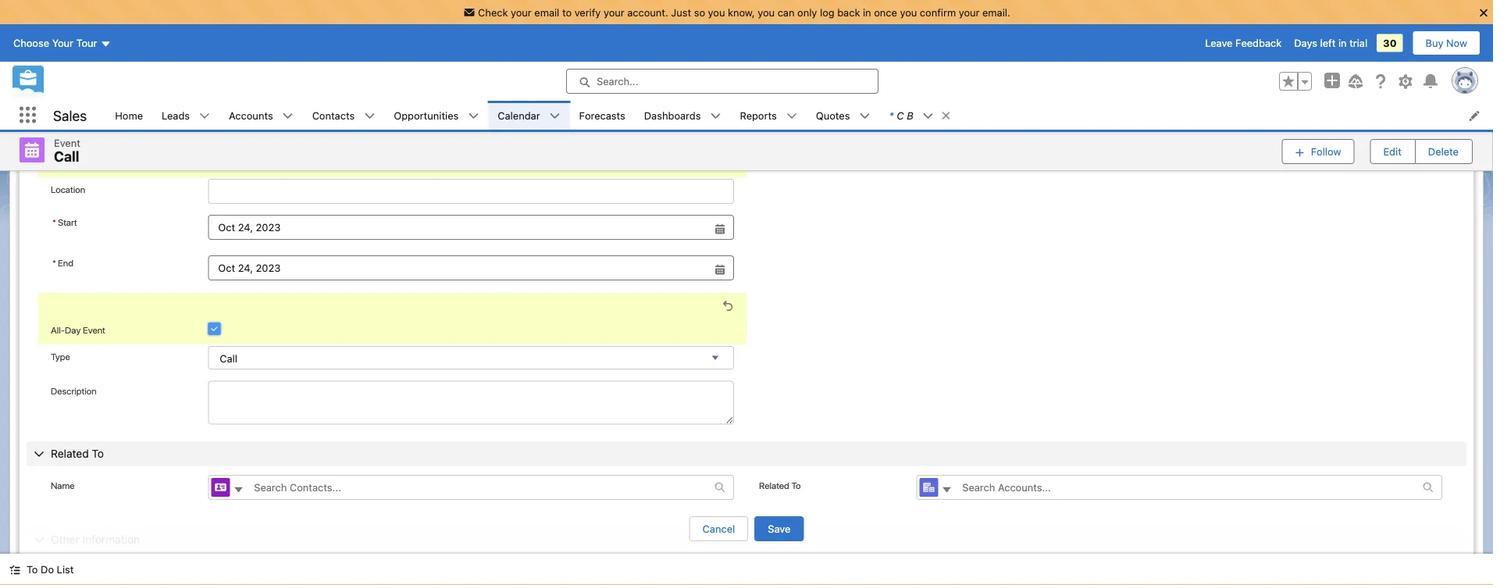 Task type: vqa. For each thing, say whether or not it's contained in the screenshot.
text default image inside Reports LIST ITEM
yes



Task type: locate. For each thing, give the bounding box(es) containing it.
0 horizontal spatial your
[[511, 6, 532, 18]]

* left end
[[52, 257, 56, 268]]

opportunities
[[394, 109, 459, 121]]

1 horizontal spatial c
[[946, 127, 953, 138]]

contacts
[[312, 109, 355, 121]]

leads list item
[[152, 101, 220, 130]]

1 horizontal spatial related to
[[759, 480, 801, 491]]

2 your from the left
[[604, 6, 625, 18]]

information
[[82, 533, 140, 546]]

in right back
[[863, 6, 871, 18]]

verify
[[575, 6, 601, 18]]

*
[[889, 109, 894, 121], [759, 118, 764, 129], [52, 141, 56, 152], [52, 216, 56, 227], [52, 257, 56, 268]]

text default image left calendar
[[468, 111, 479, 121]]

text default image inside reports list item
[[786, 111, 797, 121]]

2 you from the left
[[758, 6, 775, 18]]

accounts image
[[920, 478, 938, 497]]

chatter
[[291, 46, 329, 61]]

0 vertical spatial related to
[[51, 447, 104, 460]]

you right once
[[900, 6, 917, 18]]

None text field
[[208, 215, 734, 240]]

1 horizontal spatial your
[[604, 6, 625, 18]]

assigned
[[765, 118, 803, 129]]

text default image up cancel
[[715, 482, 726, 493]]

event
[[54, 137, 80, 148], [83, 324, 105, 335]]

save
[[768, 523, 791, 535]]

leave
[[1205, 37, 1233, 49]]

text default image right quotes
[[860, 111, 871, 121]]

text default image for reports
[[786, 111, 797, 121]]

1 horizontal spatial related
[[219, 46, 257, 61]]

2 vertical spatial related
[[759, 480, 790, 491]]

related
[[219, 46, 257, 61], [51, 447, 89, 460], [759, 480, 790, 491]]

opportunities link
[[385, 101, 468, 130]]

0 vertical spatial call
[[54, 148, 79, 165]]

your left email.
[[959, 6, 980, 18]]

leads
[[162, 109, 190, 121]]

text default image down search... button
[[710, 111, 721, 121]]

* for * c b
[[889, 109, 894, 121]]

delete button
[[1416, 140, 1472, 163]]

text default image right contacts image
[[233, 484, 244, 495]]

b
[[907, 109, 914, 121], [956, 127, 963, 138]]

* right quotes list item on the top right
[[889, 109, 894, 121]]

leads link
[[152, 101, 199, 130]]

once
[[874, 6, 897, 18]]

choose
[[13, 37, 49, 49]]

in
[[863, 6, 871, 18], [1339, 37, 1347, 49]]

accounts list item
[[220, 101, 303, 130]]

start
[[58, 216, 77, 227]]

group
[[1279, 72, 1312, 91], [1282, 137, 1473, 165], [51, 213, 734, 240], [51, 254, 734, 280]]

details
[[142, 46, 184, 61]]

list
[[106, 101, 1494, 130]]

choose your tour button
[[12, 31, 112, 56]]

event right day
[[83, 324, 105, 335]]

list item
[[880, 101, 959, 130]]

days left in trial
[[1295, 37, 1368, 49]]

c b link
[[920, 117, 1318, 147]]

dashboards link
[[635, 101, 710, 130]]

1 horizontal spatial event
[[83, 324, 105, 335]]

your
[[52, 37, 73, 49]]

save button
[[755, 516, 804, 541]]

0 horizontal spatial related
[[51, 447, 89, 460]]

check your email to verify your account. just so you know, you can only log back in once you confirm your email.
[[478, 6, 1011, 18]]

follow
[[1311, 145, 1342, 157]]

leave feedback
[[1205, 37, 1282, 49]]

* left subject
[[52, 141, 56, 152]]

1 vertical spatial c
[[946, 127, 953, 138]]

your left email in the top of the page
[[511, 6, 532, 18]]

0 vertical spatial b
[[907, 109, 914, 121]]

related up accounts link
[[219, 46, 257, 61]]

related to up name
[[51, 447, 104, 460]]

text default image
[[364, 111, 375, 121], [468, 111, 479, 121], [710, 111, 721, 121], [860, 111, 871, 121], [715, 482, 726, 493], [233, 484, 244, 495], [941, 484, 952, 495], [9, 564, 20, 575]]

0 horizontal spatial c
[[897, 109, 904, 121]]

trial
[[1350, 37, 1368, 49]]

1 horizontal spatial call
[[220, 353, 237, 364]]

1 vertical spatial in
[[1339, 37, 1347, 49]]

c
[[897, 109, 904, 121], [946, 127, 953, 138]]

0 horizontal spatial related to
[[51, 447, 104, 460]]

1 vertical spatial call
[[220, 353, 237, 364]]

text default image inside dashboards list item
[[710, 111, 721, 121]]

other
[[51, 533, 79, 546]]

None text field
[[208, 255, 734, 280]]

related down related to dropdown button
[[759, 480, 790, 491]]

3 you from the left
[[900, 6, 917, 18]]

to do list
[[27, 564, 74, 575]]

your right verify
[[604, 6, 625, 18]]

text default image left "do" on the bottom left of the page
[[9, 564, 20, 575]]

1 you from the left
[[708, 6, 725, 18]]

2 horizontal spatial your
[[959, 6, 980, 18]]

text default image right the contacts
[[364, 111, 375, 121]]

text default image inside calendar list item
[[550, 111, 561, 121]]

1 horizontal spatial you
[[758, 6, 775, 18]]

home
[[115, 109, 143, 121]]

to up save button
[[792, 480, 801, 491]]

text default image inside the "to do list" button
[[9, 564, 20, 575]]

1 vertical spatial related
[[51, 447, 89, 460]]

you left can
[[758, 6, 775, 18]]

you right so
[[708, 6, 725, 18]]

0 horizontal spatial event
[[54, 137, 80, 148]]

group containing follow
[[1282, 137, 1473, 165]]

0 horizontal spatial call
[[54, 148, 79, 165]]

text default image inside opportunities list item
[[468, 111, 479, 121]]

0 vertical spatial c
[[897, 109, 904, 121]]

call down all-day event checkbox
[[220, 353, 237, 364]]

0 horizontal spatial in
[[863, 6, 871, 18]]

event call
[[54, 137, 80, 165]]

to down description
[[92, 447, 104, 460]]

Related To text field
[[953, 476, 1423, 499]]

text default image right "accounts" icon
[[941, 484, 952, 495]]

log
[[820, 6, 835, 18]]

to left "do" on the bottom left of the page
[[27, 564, 38, 575]]

0 horizontal spatial you
[[708, 6, 725, 18]]

* left the start
[[52, 216, 56, 227]]

related to inside dropdown button
[[51, 447, 104, 460]]

to inside dropdown button
[[92, 447, 104, 460]]

related up name
[[51, 447, 89, 460]]

1 horizontal spatial b
[[956, 127, 963, 138]]

2 horizontal spatial you
[[900, 6, 917, 18]]

reports
[[740, 109, 777, 121]]

related to up save on the bottom
[[759, 480, 801, 491]]

call button
[[208, 346, 734, 369]]

to inside button
[[27, 564, 38, 575]]

assigned to
[[765, 118, 814, 129]]

details link
[[130, 46, 197, 66]]

you
[[708, 6, 725, 18], [758, 6, 775, 18], [900, 6, 917, 18]]

0 vertical spatial event
[[54, 137, 80, 148]]

description
[[51, 385, 97, 396]]

quotes link
[[807, 101, 860, 130]]

text default image inside the accounts list item
[[283, 111, 293, 121]]

all-
[[51, 324, 65, 335]]

* for * end
[[52, 257, 56, 268]]

your
[[511, 6, 532, 18], [604, 6, 625, 18], [959, 6, 980, 18]]

text default image for calendar
[[550, 111, 561, 121]]

text default image inside "leads" list item
[[199, 111, 210, 121]]

Name text field
[[245, 476, 715, 499]]

event down sales
[[54, 137, 80, 148]]

reports link
[[731, 101, 786, 130]]

0 vertical spatial related
[[219, 46, 257, 61]]

* left assigned
[[759, 118, 764, 129]]

* subject
[[52, 141, 88, 152]]

call inside popup button
[[220, 353, 237, 364]]

reminder set
[[51, 566, 105, 577]]

30
[[1384, 37, 1397, 49]]

text default image
[[941, 110, 952, 121], [199, 111, 210, 121], [283, 111, 293, 121], [550, 111, 561, 121], [786, 111, 797, 121], [923, 111, 934, 121], [1423, 482, 1434, 493]]

in right left
[[1339, 37, 1347, 49]]

confirm
[[920, 6, 956, 18]]

call up location
[[54, 148, 79, 165]]

1 vertical spatial event
[[83, 324, 105, 335]]



Task type: describe. For each thing, give the bounding box(es) containing it.
account.
[[627, 6, 668, 18]]

set
[[91, 566, 105, 577]]

Location text field
[[208, 179, 734, 204]]

other information
[[51, 533, 140, 546]]

leave feedback link
[[1205, 37, 1282, 49]]

now
[[1447, 37, 1468, 49]]

follow button
[[1282, 139, 1355, 164]]

text default image inside quotes list item
[[860, 111, 871, 121]]

cancel button
[[689, 516, 749, 541]]

quotes list item
[[807, 101, 880, 130]]

text default image for leads
[[199, 111, 210, 121]]

to do list button
[[0, 554, 83, 585]]

delete
[[1429, 145, 1459, 157]]

digest
[[76, 46, 108, 61]]

left
[[1321, 37, 1336, 49]]

buy
[[1426, 37, 1444, 49]]

c b
[[946, 127, 963, 138]]

home link
[[106, 101, 152, 130]]

related link
[[206, 46, 269, 66]]

0 horizontal spatial b
[[907, 109, 914, 121]]

calendar
[[498, 109, 540, 121]]

* for * start
[[52, 216, 56, 227]]

meeting digest link
[[20, 46, 121, 66]]

all-day event
[[51, 324, 105, 335]]

1 horizontal spatial in
[[1339, 37, 1347, 49]]

* end
[[52, 257, 73, 268]]

* for * subject
[[52, 141, 56, 152]]

name
[[51, 480, 75, 491]]

meeting digest
[[32, 46, 108, 61]]

reminder
[[51, 566, 89, 577]]

check
[[478, 6, 508, 18]]

subject
[[58, 141, 88, 152]]

1 vertical spatial related to
[[759, 480, 801, 491]]

buy now button
[[1413, 31, 1481, 56]]

edit
[[1384, 145, 1402, 157]]

1 your from the left
[[511, 6, 532, 18]]

accounts
[[229, 109, 273, 121]]

days
[[1295, 37, 1318, 49]]

email
[[535, 6, 560, 18]]

dashboards list item
[[635, 101, 731, 130]]

opportunities list item
[[385, 101, 488, 130]]

to left quotes
[[805, 118, 814, 129]]

email.
[[983, 6, 1011, 18]]

search...
[[597, 75, 639, 87]]

so
[[694, 6, 705, 18]]

* start
[[52, 216, 77, 227]]

text default image for accounts
[[283, 111, 293, 121]]

edit button
[[1371, 140, 1414, 163]]

All-Day Event checkbox
[[208, 323, 220, 335]]

call inside event call
[[54, 148, 79, 165]]

Description text field
[[208, 381, 734, 425]]

1 vertical spatial b
[[956, 127, 963, 138]]

sales
[[53, 107, 87, 124]]

calendar list item
[[488, 101, 570, 130]]

buy now
[[1426, 37, 1468, 49]]

dashboards
[[644, 109, 701, 121]]

chatter link
[[279, 46, 341, 66]]

text default image for *
[[923, 111, 934, 121]]

* c b
[[889, 109, 914, 121]]

only
[[798, 6, 817, 18]]

contacts image
[[211, 478, 230, 497]]

list containing home
[[106, 101, 1494, 130]]

location
[[51, 184, 85, 195]]

type
[[51, 351, 70, 362]]

forecasts
[[579, 109, 626, 121]]

calendar link
[[488, 101, 550, 130]]

3 your from the left
[[959, 6, 980, 18]]

choose your tour
[[13, 37, 97, 49]]

related to button
[[27, 441, 1467, 466]]

contacts link
[[303, 101, 364, 130]]

forecasts link
[[570, 101, 635, 130]]

* for *
[[759, 118, 764, 129]]

do
[[41, 564, 54, 575]]

cancel
[[703, 523, 735, 535]]

just
[[671, 6, 691, 18]]

know,
[[728, 6, 755, 18]]

accounts link
[[220, 101, 283, 130]]

text default image inside contacts list item
[[364, 111, 375, 121]]

meeting
[[32, 46, 73, 61]]

reports list item
[[731, 101, 807, 130]]

related inside dropdown button
[[51, 447, 89, 460]]

list
[[57, 564, 74, 575]]

contacts list item
[[303, 101, 385, 130]]

other information button
[[27, 527, 1467, 552]]

back
[[838, 6, 860, 18]]

2 horizontal spatial related
[[759, 480, 790, 491]]

list item containing *
[[880, 101, 959, 130]]

to
[[562, 6, 572, 18]]

search... button
[[566, 69, 879, 94]]

day
[[65, 324, 81, 335]]

quotes
[[816, 109, 850, 121]]

can
[[778, 6, 795, 18]]

0 vertical spatial in
[[863, 6, 871, 18]]



